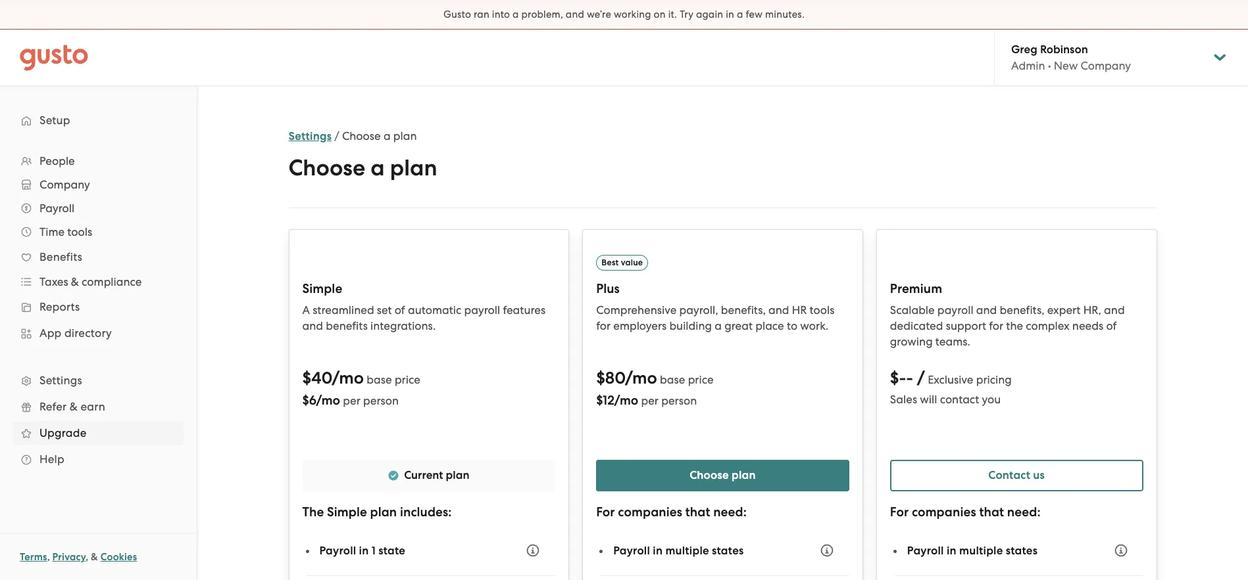 Task type: locate. For each thing, give the bounding box(es) containing it.
settings link up the 'choose a plan' in the left of the page
[[289, 130, 332, 143]]

base inside '$ 80 /mo base price $ 12 /mo per person'
[[660, 374, 685, 387]]

a up the 'choose a plan' in the left of the page
[[384, 130, 391, 143]]

base right 40
[[367, 374, 392, 387]]

companies
[[618, 505, 682, 520], [912, 505, 976, 520]]

best
[[601, 258, 619, 268]]

0 horizontal spatial ,
[[47, 552, 50, 564]]

1 for companies that need: from the left
[[596, 505, 747, 520]]

0 horizontal spatial per
[[343, 395, 360, 408]]

company right new
[[1081, 59, 1131, 72]]

people button
[[13, 149, 184, 173]]

0 horizontal spatial that
[[685, 505, 710, 520]]

list containing people
[[0, 149, 197, 473]]

that down choose plan button
[[685, 505, 710, 520]]

of right 'set'
[[395, 304, 405, 317]]

2 need: from the left
[[1007, 505, 1041, 520]]

choose inside choose plan button
[[690, 469, 729, 483]]

/
[[334, 130, 339, 143], [917, 368, 925, 389]]

2 companies from the left
[[912, 505, 976, 520]]

home image
[[20, 44, 88, 71]]

price down 'building' on the right of the page
[[688, 374, 714, 387]]

0 vertical spatial simple
[[302, 282, 342, 297]]

1 horizontal spatial person
[[661, 395, 697, 408]]

includes:
[[400, 505, 452, 520]]

choose for choose plan
[[690, 469, 729, 483]]

1 person from the left
[[363, 395, 399, 408]]

benefits, up great
[[721, 304, 766, 317]]

1 horizontal spatial that
[[979, 505, 1004, 520]]

on
[[654, 9, 666, 20]]

ran
[[474, 9, 489, 20]]

2 that from the left
[[979, 505, 1004, 520]]

1 horizontal spatial for companies that need:
[[890, 505, 1041, 520]]

and up place
[[769, 304, 789, 317]]

0 horizontal spatial of
[[395, 304, 405, 317]]

base down 'building' on the right of the page
[[660, 374, 685, 387]]

and right hr,
[[1104, 304, 1125, 317]]

companies for /
[[912, 505, 976, 520]]

working
[[614, 9, 651, 20]]

app directory
[[39, 327, 112, 340]]

for companies that need: down contact
[[890, 505, 1041, 520]]

1 horizontal spatial per
[[641, 395, 659, 408]]

1 horizontal spatial of
[[1106, 320, 1117, 333]]

choose a plan
[[289, 155, 437, 182]]

0 horizontal spatial payroll in multiple states
[[613, 544, 744, 558]]

company
[[1081, 59, 1131, 72], [39, 178, 90, 191]]

0 horizontal spatial need:
[[713, 505, 747, 520]]

/mo down 40
[[316, 393, 340, 409]]

of right "needs"
[[1106, 320, 1117, 333]]

2 benefits, from the left
[[1000, 304, 1045, 317]]

1 horizontal spatial payroll
[[937, 304, 974, 317]]

1 base from the left
[[367, 374, 392, 387]]

automatic
[[408, 304, 461, 317]]

1 horizontal spatial for
[[890, 505, 909, 520]]

0 vertical spatial settings link
[[289, 130, 332, 143]]

,
[[47, 552, 50, 564], [86, 552, 88, 564]]

payroll inside scalable payroll and benefits, expert hr, and dedicated support for the complex needs of growing teams.
[[937, 304, 974, 317]]

simple right the at the bottom left
[[327, 505, 367, 520]]

price down integrations.
[[395, 374, 420, 387]]

, left the privacy
[[47, 552, 50, 564]]

state
[[378, 544, 405, 558]]

teams.
[[936, 336, 970, 349]]

0 vertical spatial of
[[395, 304, 405, 317]]

$ 80 /mo base price $ 12 /mo per person
[[596, 368, 714, 409]]

person inside $ 40 /mo base price $ 6 /mo per person
[[363, 395, 399, 408]]

reports link
[[13, 295, 184, 319]]

and up "support"
[[976, 304, 997, 317]]

1 horizontal spatial settings
[[289, 130, 332, 143]]

dedicated
[[890, 320, 943, 333]]

0 horizontal spatial for
[[596, 505, 615, 520]]

1 benefits, from the left
[[721, 304, 766, 317]]

1 for from the left
[[596, 505, 615, 520]]

80
[[605, 368, 625, 389]]

app
[[39, 327, 62, 340]]

we're
[[587, 9, 611, 20]]

base
[[367, 374, 392, 387], [660, 374, 685, 387]]

2 states from the left
[[1006, 544, 1038, 558]]

for for -
[[890, 505, 909, 520]]

that for /
[[979, 505, 1004, 520]]

try
[[680, 9, 694, 20]]

choose plan
[[690, 469, 756, 483]]

1 vertical spatial settings link
[[13, 369, 184, 393]]

1 per from the left
[[343, 395, 360, 408]]

, left cookies button
[[86, 552, 88, 564]]

terms
[[20, 552, 47, 564]]

to
[[787, 320, 798, 333]]

refer & earn
[[39, 401, 105, 414]]

best value
[[601, 258, 643, 268]]

1 horizontal spatial multiple
[[959, 544, 1003, 558]]

in
[[726, 9, 734, 20], [359, 544, 369, 558], [653, 544, 663, 558], [947, 544, 957, 558]]

settings up the 'choose a plan' in the left of the page
[[289, 130, 332, 143]]

2 for companies that need: from the left
[[890, 505, 1041, 520]]

price
[[395, 374, 420, 387], [688, 374, 714, 387]]

0 vertical spatial company
[[1081, 59, 1131, 72]]

payroll
[[39, 202, 74, 215], [319, 544, 356, 558], [613, 544, 650, 558], [907, 544, 944, 558]]

tools
[[67, 226, 92, 239], [810, 304, 835, 317]]

-
[[906, 368, 913, 389]]

streamlined
[[313, 304, 374, 317]]

base for 80
[[660, 374, 685, 387]]

multiple for /
[[959, 544, 1003, 558]]

0 horizontal spatial settings
[[39, 374, 82, 388]]

1 states from the left
[[712, 544, 744, 558]]

0 horizontal spatial payroll
[[464, 304, 500, 317]]

& left earn
[[70, 401, 78, 414]]

1 for from the left
[[596, 320, 611, 333]]

2 for from the left
[[989, 320, 1003, 333]]

price for 80
[[688, 374, 714, 387]]

per right 12
[[641, 395, 659, 408]]

a left great
[[715, 320, 722, 333]]

0 horizontal spatial multiple
[[665, 544, 709, 558]]

value
[[621, 258, 643, 268]]

1 vertical spatial tools
[[810, 304, 835, 317]]

0 horizontal spatial for
[[596, 320, 611, 333]]

1 vertical spatial choose
[[289, 155, 365, 182]]

few
[[746, 9, 763, 20]]

plus
[[596, 282, 620, 297]]

a left few
[[737, 9, 743, 20]]

0 horizontal spatial for companies that need:
[[596, 505, 747, 520]]

choose inside the 'settings / choose a plan'
[[342, 130, 381, 143]]

need: down choose plan button
[[713, 505, 747, 520]]

it.
[[668, 9, 677, 20]]

complex
[[1026, 320, 1070, 333]]

0 vertical spatial settings
[[289, 130, 332, 143]]

per right 6 at the bottom left of the page
[[343, 395, 360, 408]]

1 vertical spatial /
[[917, 368, 925, 389]]

1 payroll in multiple states from the left
[[613, 544, 744, 558]]

problem,
[[521, 9, 563, 20]]

1 vertical spatial company
[[39, 178, 90, 191]]

per
[[343, 395, 360, 408], [641, 395, 659, 408]]

0 horizontal spatial price
[[395, 374, 420, 387]]

for companies that need: for /mo
[[596, 505, 747, 520]]

need: down contact us button
[[1007, 505, 1041, 520]]

choose for choose a plan
[[289, 155, 365, 182]]

company down people in the top left of the page
[[39, 178, 90, 191]]

$-
[[890, 368, 906, 389]]

1 that from the left
[[685, 505, 710, 520]]

1 horizontal spatial benefits,
[[1000, 304, 1045, 317]]

base inside $ 40 /mo base price $ 6 /mo per person
[[367, 374, 392, 387]]

need:
[[713, 505, 747, 520], [1007, 505, 1041, 520]]

0 horizontal spatial states
[[712, 544, 744, 558]]

and down a
[[302, 320, 323, 333]]

0 horizontal spatial tools
[[67, 226, 92, 239]]

that down contact
[[979, 505, 1004, 520]]

terms link
[[20, 552, 47, 564]]

plan inside button
[[732, 469, 756, 483]]

growing
[[890, 336, 933, 349]]

1 need: from the left
[[713, 505, 747, 520]]

1 companies from the left
[[618, 505, 682, 520]]

benefits, up the
[[1000, 304, 1045, 317]]

1
[[372, 544, 376, 558]]

1 vertical spatial settings
[[39, 374, 82, 388]]

scalable payroll and benefits, expert hr, and dedicated support for the complex needs of growing teams.
[[890, 304, 1125, 349]]

settings link up refer & earn link
[[13, 369, 184, 393]]

of inside a streamlined set of automatic payroll features and benefits integrations.
[[395, 304, 405, 317]]

plan inside the 'settings / choose a plan'
[[393, 130, 417, 143]]

taxes & compliance button
[[13, 270, 184, 294]]

2 payroll from the left
[[937, 304, 974, 317]]

for companies that need: down choose plan button
[[596, 505, 747, 520]]

1 vertical spatial of
[[1106, 320, 1117, 333]]

per inside '$ 80 /mo base price $ 12 /mo per person'
[[641, 395, 659, 408]]

payroll in multiple states for /
[[907, 544, 1038, 558]]

/ inside the 'settings / choose a plan'
[[334, 130, 339, 143]]

1 horizontal spatial states
[[1006, 544, 1038, 558]]

you
[[982, 393, 1001, 407]]

pricing
[[976, 374, 1012, 387]]

contact
[[940, 393, 979, 407]]

2 for from the left
[[890, 505, 909, 520]]

simple up a
[[302, 282, 342, 297]]

benefits, inside comprehensive payroll, benefits, and hr tools for employers building a great place to work.
[[721, 304, 766, 317]]

/ up the 'choose a plan' in the left of the page
[[334, 130, 339, 143]]

2 price from the left
[[688, 374, 714, 387]]

tools right time
[[67, 226, 92, 239]]

benefits link
[[13, 245, 184, 269]]

per inside $ 40 /mo base price $ 6 /mo per person
[[343, 395, 360, 408]]

& left cookies button
[[91, 552, 98, 564]]

1 horizontal spatial company
[[1081, 59, 1131, 72]]

gusto ran into a problem, and we're working on it. try again in a few minutes.
[[444, 9, 805, 20]]

& for compliance
[[71, 276, 79, 289]]

0 horizontal spatial company
[[39, 178, 90, 191]]

a inside the 'settings / choose a plan'
[[384, 130, 391, 143]]

price inside '$ 80 /mo base price $ 12 /mo per person'
[[688, 374, 714, 387]]

for down comprehensive
[[596, 320, 611, 333]]

per for 80
[[641, 395, 659, 408]]

list
[[0, 149, 197, 473], [306, 577, 555, 581], [600, 577, 849, 581], [894, 577, 1143, 581]]

earn
[[81, 401, 105, 414]]

/ right the - on the right bottom of page
[[917, 368, 925, 389]]

for companies that need:
[[596, 505, 747, 520], [890, 505, 1041, 520]]

1 horizontal spatial ,
[[86, 552, 88, 564]]

person inside '$ 80 /mo base price $ 12 /mo per person'
[[661, 395, 697, 408]]

1 horizontal spatial payroll in multiple states
[[907, 544, 1038, 558]]

tools up work.
[[810, 304, 835, 317]]

1 horizontal spatial /
[[917, 368, 925, 389]]

0 horizontal spatial companies
[[618, 505, 682, 520]]

& inside dropdown button
[[71, 276, 79, 289]]

0 vertical spatial &
[[71, 276, 79, 289]]

base for 40
[[367, 374, 392, 387]]

1 vertical spatial &
[[70, 401, 78, 414]]

1 horizontal spatial price
[[688, 374, 714, 387]]

&
[[71, 276, 79, 289], [70, 401, 78, 414], [91, 552, 98, 564]]

settings for settings
[[39, 374, 82, 388]]

1 horizontal spatial companies
[[912, 505, 976, 520]]

that
[[685, 505, 710, 520], [979, 505, 1004, 520]]

1 payroll from the left
[[464, 304, 500, 317]]

/mo
[[332, 368, 364, 389], [625, 368, 657, 389], [316, 393, 340, 409], [614, 393, 638, 409]]

that for /mo
[[685, 505, 710, 520]]

multiple
[[665, 544, 709, 558], [959, 544, 1003, 558]]

1 horizontal spatial tools
[[810, 304, 835, 317]]

1 price from the left
[[395, 374, 420, 387]]

1 multiple from the left
[[665, 544, 709, 558]]

company inside "dropdown button"
[[39, 178, 90, 191]]

list for 40
[[306, 577, 555, 581]]

2 multiple from the left
[[959, 544, 1003, 558]]

2 vertical spatial choose
[[690, 469, 729, 483]]

1 horizontal spatial need:
[[1007, 505, 1041, 520]]

states for /mo
[[712, 544, 744, 558]]

price inside $ 40 /mo base price $ 6 /mo per person
[[395, 374, 420, 387]]

payroll left features
[[464, 304, 500, 317]]

for left the
[[989, 320, 1003, 333]]

2 base from the left
[[660, 374, 685, 387]]

a inside comprehensive payroll, benefits, and hr tools for employers building a great place to work.
[[715, 320, 722, 333]]

settings link
[[289, 130, 332, 143], [13, 369, 184, 393]]

will
[[920, 393, 937, 407]]

help
[[39, 453, 64, 466]]

gusto navigation element
[[0, 86, 197, 494]]

0 vertical spatial /
[[334, 130, 339, 143]]

payroll,
[[679, 304, 718, 317]]

2 person from the left
[[661, 395, 697, 408]]

0 horizontal spatial /
[[334, 130, 339, 143]]

app directory link
[[13, 322, 184, 345]]

0 vertical spatial choose
[[342, 130, 381, 143]]

0 vertical spatial tools
[[67, 226, 92, 239]]

payroll up "support"
[[937, 304, 974, 317]]

list for 80
[[600, 577, 849, 581]]

1 horizontal spatial for
[[989, 320, 1003, 333]]

of
[[395, 304, 405, 317], [1106, 320, 1117, 333]]

$
[[302, 368, 311, 389], [596, 368, 605, 389], [302, 393, 309, 409], [596, 393, 603, 409]]

again
[[696, 9, 723, 20]]

person
[[363, 395, 399, 408], [661, 395, 697, 408]]

settings up "refer" at bottom left
[[39, 374, 82, 388]]

payroll
[[464, 304, 500, 317], [937, 304, 974, 317]]

0 horizontal spatial base
[[367, 374, 392, 387]]

benefits,
[[721, 304, 766, 317], [1000, 304, 1045, 317]]

2 per from the left
[[641, 395, 659, 408]]

2 payroll in multiple states from the left
[[907, 544, 1038, 558]]

& right the taxes
[[71, 276, 79, 289]]

0 horizontal spatial benefits,
[[721, 304, 766, 317]]

0 horizontal spatial person
[[363, 395, 399, 408]]

1 horizontal spatial base
[[660, 374, 685, 387]]

payroll inside dropdown button
[[39, 202, 74, 215]]

settings inside gusto navigation element
[[39, 374, 82, 388]]



Task type: describe. For each thing, give the bounding box(es) containing it.
/mo down the benefits
[[332, 368, 364, 389]]

great
[[725, 320, 753, 333]]

reports
[[39, 301, 80, 314]]

us
[[1033, 469, 1045, 483]]

integrations.
[[370, 320, 436, 333]]

payroll inside a streamlined set of automatic payroll features and benefits integrations.
[[464, 304, 500, 317]]

a down the 'settings / choose a plan' at the top
[[371, 155, 385, 182]]

per for 40
[[343, 395, 360, 408]]

companies for /mo
[[618, 505, 682, 520]]

support
[[946, 320, 986, 333]]

0 horizontal spatial settings link
[[13, 369, 184, 393]]

gusto
[[444, 9, 471, 20]]

robinson
[[1040, 43, 1088, 57]]

taxes
[[39, 276, 68, 289]]

in for 40
[[359, 544, 369, 558]]

person for 80
[[661, 395, 697, 408]]

place
[[755, 320, 784, 333]]

directory
[[64, 327, 112, 340]]

2 , from the left
[[86, 552, 88, 564]]

for for 80
[[596, 505, 615, 520]]

in for -
[[947, 544, 957, 558]]

multiple for /mo
[[665, 544, 709, 558]]

$-- / exclusive pricing sales will contact you
[[890, 368, 1012, 407]]

12
[[603, 393, 614, 409]]

•
[[1048, 59, 1051, 72]]

in for 80
[[653, 544, 663, 558]]

tools inside dropdown button
[[67, 226, 92, 239]]

need: for /
[[1007, 505, 1041, 520]]

comprehensive payroll, benefits, and hr tools for employers building a great place to work.
[[596, 304, 835, 333]]

greg
[[1011, 43, 1037, 57]]

benefits, inside scalable payroll and benefits, expert hr, and dedicated support for the complex needs of growing teams.
[[1000, 304, 1045, 317]]

minutes.
[[765, 9, 805, 20]]

settings for settings / choose a plan
[[289, 130, 332, 143]]

privacy
[[52, 552, 86, 564]]

for companies that need: for /
[[890, 505, 1041, 520]]

refer & earn link
[[13, 395, 184, 419]]

contact us
[[988, 469, 1045, 483]]

into
[[492, 9, 510, 20]]

need: for /mo
[[713, 505, 747, 520]]

contact us button
[[890, 461, 1143, 492]]

setup link
[[13, 109, 184, 132]]

6
[[309, 393, 316, 409]]

help link
[[13, 448, 184, 472]]

set
[[377, 304, 392, 317]]

comprehensive
[[596, 304, 677, 317]]

a
[[302, 304, 310, 317]]

features
[[503, 304, 546, 317]]

greg robinson admin • new company
[[1011, 43, 1131, 72]]

compliance
[[82, 276, 142, 289]]

2 vertical spatial &
[[91, 552, 98, 564]]

choose plan button
[[596, 461, 849, 492]]

/ inside the $-- / exclusive pricing sales will contact you
[[917, 368, 925, 389]]

and inside a streamlined set of automatic payroll features and benefits integrations.
[[302, 320, 323, 333]]

1 vertical spatial simple
[[327, 505, 367, 520]]

payroll for 40
[[319, 544, 356, 558]]

and left we're
[[566, 9, 584, 20]]

states for /
[[1006, 544, 1038, 558]]

of inside scalable payroll and benefits, expert hr, and dedicated support for the complex needs of growing teams.
[[1106, 320, 1117, 333]]

1 , from the left
[[47, 552, 50, 564]]

settings / choose a plan
[[289, 130, 417, 143]]

price for 40
[[395, 374, 420, 387]]

payroll in 1 state
[[319, 544, 405, 558]]

payroll in multiple states for /mo
[[613, 544, 744, 558]]

current plan
[[404, 469, 469, 483]]

people
[[39, 155, 75, 168]]

1 horizontal spatial settings link
[[289, 130, 332, 143]]

privacy link
[[52, 552, 86, 564]]

for inside scalable payroll and benefits, expert hr, and dedicated support for the complex needs of growing teams.
[[989, 320, 1003, 333]]

premium
[[890, 282, 942, 297]]

cookies
[[101, 552, 137, 564]]

work.
[[800, 320, 828, 333]]

company inside greg robinson admin • new company
[[1081, 59, 1131, 72]]

/mo down 80
[[614, 393, 638, 409]]

expert
[[1047, 304, 1081, 317]]

hr,
[[1083, 304, 1101, 317]]

tools inside comprehensive payroll, benefits, and hr tools for employers building a great place to work.
[[810, 304, 835, 317]]

a streamlined set of automatic payroll features and benefits integrations.
[[302, 304, 546, 333]]

list for -
[[894, 577, 1143, 581]]

needs
[[1072, 320, 1104, 333]]

& for earn
[[70, 401, 78, 414]]

the simple plan includes:
[[302, 505, 452, 520]]

refer
[[39, 401, 67, 414]]

the
[[1006, 320, 1023, 333]]

time tools
[[39, 226, 92, 239]]

exclusive
[[928, 374, 973, 387]]

company button
[[13, 173, 184, 197]]

employers
[[613, 320, 667, 333]]

person for 40
[[363, 395, 399, 408]]

a right the into
[[513, 9, 519, 20]]

$ 40 /mo base price $ 6 /mo per person
[[302, 368, 420, 409]]

for inside comprehensive payroll, benefits, and hr tools for employers building a great place to work.
[[596, 320, 611, 333]]

payroll for -
[[907, 544, 944, 558]]

/mo down employers
[[625, 368, 657, 389]]

cookies button
[[101, 550, 137, 566]]

new
[[1054, 59, 1078, 72]]

contact
[[988, 469, 1030, 483]]

payroll for 80
[[613, 544, 650, 558]]

benefits
[[326, 320, 368, 333]]

terms , privacy , & cookies
[[20, 552, 137, 564]]

the
[[302, 505, 324, 520]]

upgrade link
[[13, 422, 184, 445]]

upgrade
[[39, 427, 87, 440]]

and inside comprehensive payroll, benefits, and hr tools for employers building a great place to work.
[[769, 304, 789, 317]]

payroll button
[[13, 197, 184, 220]]

time
[[39, 226, 65, 239]]

benefits
[[39, 251, 82, 264]]



Task type: vqa. For each thing, say whether or not it's contained in the screenshot.
STARTED.
no



